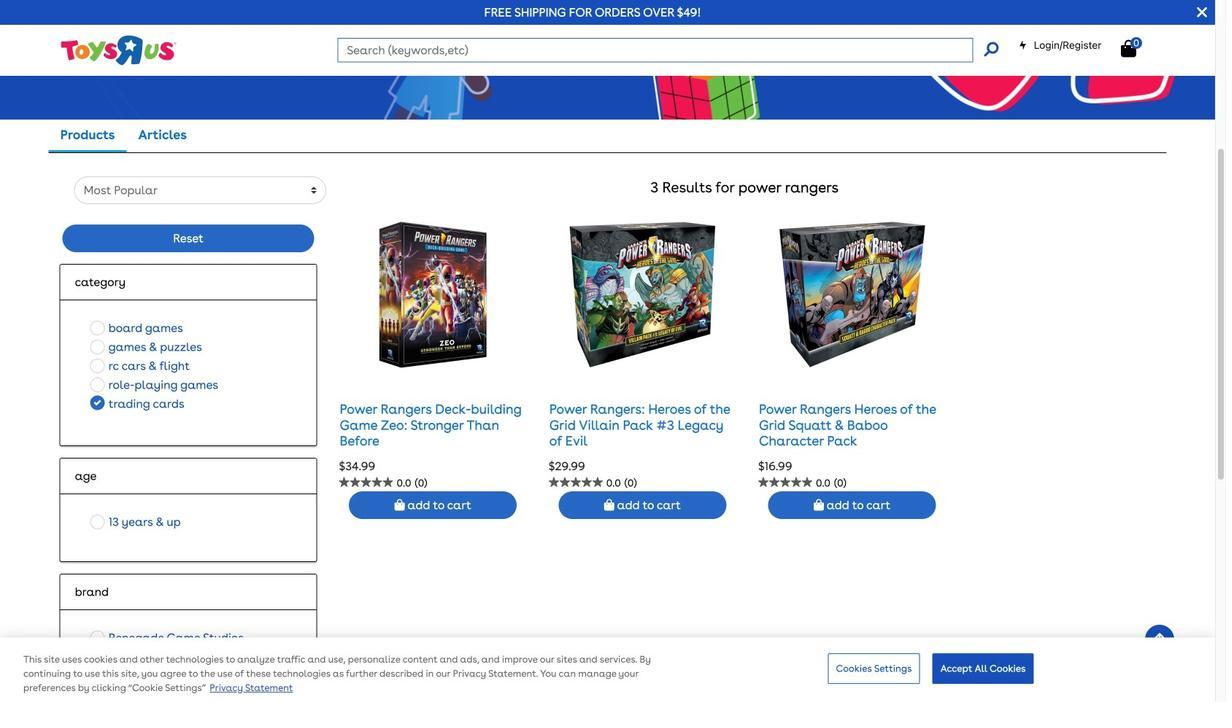 Task type: locate. For each thing, give the bounding box(es) containing it.
2 horizontal spatial shopping bag image
[[814, 500, 824, 511]]

tab list
[[49, 120, 199, 153]]

power rangers deck-building game zeo: stronger than before image
[[360, 222, 506, 368]]

power rangers: heroes of the grid villain pack #3 legacy of evil image
[[569, 222, 716, 368]]

0 horizontal spatial shopping bag image
[[395, 500, 405, 511]]

1 shopping bag image from the left
[[395, 500, 405, 511]]

power rangers heroes of the grid squatt & baboo character pack image
[[779, 222, 925, 368]]

3 shopping bag image from the left
[[814, 500, 824, 511]]

shopping bag image
[[395, 500, 405, 511], [604, 500, 614, 511], [814, 500, 824, 511]]

1 horizontal spatial shopping bag image
[[604, 500, 614, 511]]

None search field
[[337, 38, 999, 62]]

shopping bag image
[[1121, 40, 1136, 57]]

shopping bag image for power rangers deck-building game zeo: stronger than before image
[[395, 500, 405, 511]]

shopping bag image for power rangers: heroes of the grid villain pack #3 legacy of evil image
[[604, 500, 614, 511]]

toys r us image
[[60, 34, 176, 67]]

2 shopping bag image from the left
[[604, 500, 614, 511]]



Task type: describe. For each thing, give the bounding box(es) containing it.
category element
[[75, 274, 302, 291]]

Enter Keyword or Item No. search field
[[337, 38, 973, 62]]

brand element
[[75, 584, 302, 601]]

close button image
[[1197, 4, 1207, 20]]

shopping bag image for power rangers heroes of the grid squatt & baboo character pack image
[[814, 500, 824, 511]]

age element
[[75, 468, 302, 485]]



Task type: vqa. For each thing, say whether or not it's contained in the screenshot.
price element
no



